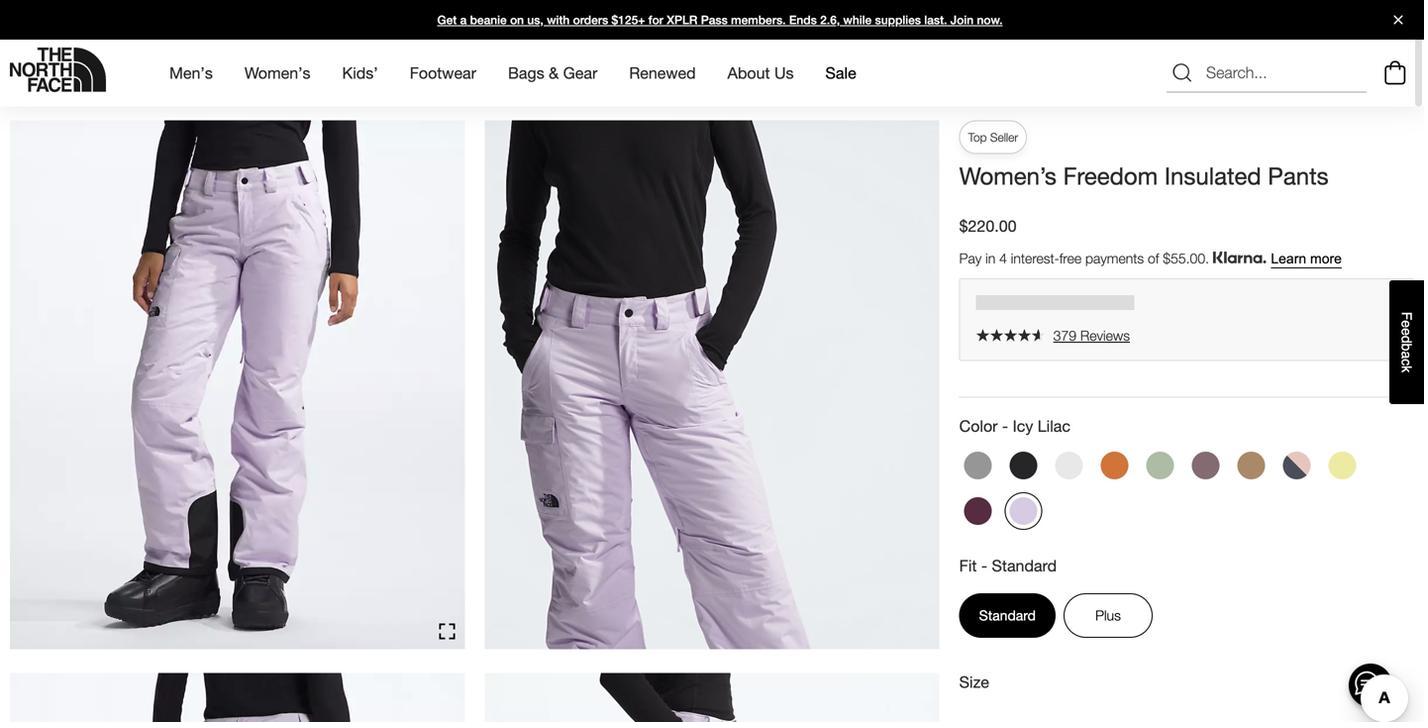 Task type: vqa. For each thing, say whether or not it's contained in the screenshot.
$65.00
no



Task type: describe. For each thing, give the bounding box(es) containing it.
mandarin image
[[1101, 452, 1129, 479]]

home link
[[10, 76, 46, 93]]

- for color
[[1002, 416, 1008, 435]]

footwear link
[[410, 46, 476, 100]]

on
[[510, 13, 524, 27]]

2 / from the left
[[265, 76, 269, 93]]

size
[[959, 672, 989, 691]]

reviews
[[1080, 327, 1130, 343]]

Search search field
[[1167, 53, 1367, 93]]

us
[[775, 64, 794, 82]]

women's freedom insulated pants
[[959, 162, 1329, 190]]

$125+
[[612, 13, 645, 27]]

379 reviews
[[1053, 327, 1130, 343]]

pay in 4 interest-free payments of $55.00.
[[959, 250, 1213, 267]]

Gardenia White radio
[[1051, 447, 1088, 484]]

top seller
[[968, 130, 1018, 144]]

top
[[968, 130, 987, 144]]

get a beanie on us, with orders $125+ for xplr pass members. ends 2.6, while supplies last. join now. link
[[0, 0, 1424, 40]]

&
[[549, 64, 559, 82]]

close image
[[1386, 15, 1411, 24]]

boysenberry image
[[964, 497, 992, 525]]

379
[[1053, 327, 1077, 343]]

bags & gear link
[[508, 46, 598, 100]]

women's snow pants link
[[277, 76, 414, 93]]

fit - standard
[[959, 556, 1057, 575]]

interest-
[[1011, 250, 1060, 267]]

c
[[1399, 359, 1415, 366]]

379 reviews link
[[976, 327, 1397, 344]]

renewed
[[629, 64, 696, 82]]

bottoms
[[205, 76, 256, 93]]

men's link
[[169, 46, 213, 100]]

in
[[986, 250, 996, 267]]

about us link
[[728, 46, 794, 100]]

tnf medium grey heather image
[[964, 452, 992, 479]]

2 e from the top
[[1399, 328, 1415, 336]]

women's link for footwear
[[245, 46, 311, 100]]

Icy Lilac radio
[[1005, 492, 1043, 530]]

1 e from the top
[[1399, 320, 1415, 328]]

free
[[1060, 250, 1082, 267]]

a inside button
[[1399, 351, 1415, 359]]

d
[[1399, 336, 1415, 343]]

home / women's
[[10, 76, 124, 93]]

4
[[999, 250, 1007, 267]]

about
[[728, 64, 770, 82]]

Fawn Grey Snake Charmer Print radio
[[1187, 447, 1225, 484]]

fawn grey snake charmer print image
[[1192, 452, 1220, 479]]

Mandarin radio
[[1096, 447, 1134, 484]]

women's
[[959, 162, 1057, 190]]

members.
[[731, 13, 786, 27]]

about us
[[728, 64, 794, 82]]

footwear
[[410, 64, 476, 82]]

learn
[[1271, 251, 1307, 267]]

get a beanie on us, with orders $125+ for xplr pass members. ends 2.6, while supplies last. join now.
[[437, 13, 1003, 27]]

seller
[[990, 130, 1018, 144]]

home
[[10, 76, 46, 93]]

gardenia white image
[[1055, 452, 1083, 479]]

$55.00.
[[1163, 250, 1209, 267]]

payments
[[1086, 250, 1144, 267]]

beanie
[[470, 13, 507, 27]]

b
[[1399, 343, 1415, 351]]

pay
[[959, 250, 982, 267]]



Task type: locate. For each thing, give the bounding box(es) containing it.
1 vertical spatial standard
[[979, 607, 1036, 623]]

women's link
[[245, 46, 311, 100], [67, 76, 124, 93]]

get
[[437, 13, 457, 27]]

e up d
[[1399, 320, 1415, 328]]

standard button
[[959, 593, 1056, 638]]

more
[[1310, 251, 1342, 267]]

view cart image
[[1380, 58, 1411, 88]]

0 vertical spatial a
[[460, 13, 467, 27]]

for
[[649, 13, 663, 27]]

2.6,
[[820, 13, 840, 27]]

TNF Black radio
[[1005, 447, 1043, 484]]

pants up learn more
[[1268, 162, 1329, 190]]

learn more
[[1271, 251, 1342, 267]]

bags & gear
[[508, 64, 598, 82]]

1 horizontal spatial pants
[[1268, 162, 1329, 190]]

now.
[[977, 13, 1003, 27]]

orders
[[573, 13, 608, 27]]

snow
[[338, 76, 372, 93]]

ends
[[789, 13, 817, 27]]

Misty Sage radio
[[1142, 447, 1179, 484]]

/
[[54, 76, 59, 93], [265, 76, 269, 93]]

fit
[[959, 556, 977, 575]]

women's link right 'home'
[[67, 76, 124, 93]]

1 vertical spatial a
[[1399, 351, 1415, 359]]

1 / from the left
[[54, 76, 59, 93]]

f e e d b a c k button
[[1390, 280, 1424, 404]]

Pink Moss Faded Dye Camo Print radio
[[1278, 447, 1316, 484]]

1 horizontal spatial women's link
[[245, 46, 311, 100]]

women's link for women's snow pants
[[67, 76, 124, 93]]

women's bottoms / women's snow pants
[[145, 76, 414, 93]]

kids' link
[[342, 46, 378, 100]]

a right get
[[460, 13, 467, 27]]

TNF Medium Grey Heather radio
[[959, 447, 997, 484]]

plus button
[[1064, 593, 1153, 638]]

us,
[[527, 13, 544, 27]]

pants right snow
[[376, 76, 410, 93]]

a up k
[[1399, 351, 1415, 359]]

f
[[1399, 312, 1415, 320]]

standard inside button
[[979, 607, 1036, 623]]

icy
[[1013, 416, 1033, 435]]

join
[[951, 13, 974, 27]]

the north face home page image
[[10, 48, 106, 92]]

standard up the standard button
[[992, 556, 1057, 575]]

1 horizontal spatial /
[[265, 76, 269, 93]]

0 horizontal spatial pants
[[376, 76, 410, 93]]

tnf black image
[[1010, 452, 1038, 479]]

0 horizontal spatial /
[[54, 76, 59, 93]]

standard down fit - standard at bottom right
[[979, 607, 1036, 623]]

-
[[1002, 416, 1008, 435], [981, 556, 988, 575]]

plus
[[1096, 607, 1121, 623]]

pink moss faded dye camo print image
[[1283, 452, 1311, 479]]

- for fit
[[981, 556, 988, 575]]

f e e d b a c k
[[1399, 312, 1415, 373]]

learn more button
[[1271, 251, 1342, 267]]

of
[[1148, 250, 1159, 267]]

Sun Sprite radio
[[1324, 447, 1361, 484]]

last.
[[924, 13, 947, 27]]

color option group
[[959, 447, 1414, 538]]

men's
[[169, 64, 213, 82]]

/ right bottoms
[[265, 76, 269, 93]]

color
[[959, 416, 998, 435]]

while
[[843, 13, 872, 27]]

misty sage image
[[1147, 452, 1174, 479]]

0 horizontal spatial women's link
[[67, 76, 124, 93]]

0 horizontal spatial a
[[460, 13, 467, 27]]

0 vertical spatial standard
[[992, 556, 1057, 575]]

standard
[[992, 556, 1057, 575], [979, 607, 1036, 623]]

Almond Butter radio
[[1233, 447, 1270, 484]]

0 horizontal spatial -
[[981, 556, 988, 575]]

almond butter image
[[1238, 452, 1265, 479]]

women's
[[245, 64, 311, 82], [67, 76, 124, 93], [145, 76, 201, 93], [277, 76, 334, 93]]

0 vertical spatial -
[[1002, 416, 1008, 435]]

1 vertical spatial pants
[[1268, 162, 1329, 190]]

women's bottoms link
[[145, 76, 256, 93]]

e
[[1399, 320, 1415, 328], [1399, 328, 1415, 336]]

women's link left snow
[[245, 46, 311, 100]]

pants
[[376, 76, 410, 93], [1268, 162, 1329, 190]]

sale
[[826, 64, 856, 82]]

list box
[[959, 713, 1414, 722]]

search all image
[[1171, 61, 1194, 85]]

supplies
[[875, 13, 921, 27]]

color - icy lilac
[[959, 416, 1071, 435]]

sun sprite image
[[1329, 452, 1357, 479]]

lilac
[[1038, 416, 1071, 435]]

k
[[1399, 366, 1415, 373]]

insulated
[[1165, 162, 1261, 190]]

pass
[[701, 13, 728, 27]]

gear
[[563, 64, 598, 82]]

$220.00
[[959, 216, 1017, 235]]

1 vertical spatial -
[[981, 556, 988, 575]]

sale link
[[826, 46, 856, 100]]

freedom
[[1063, 162, 1158, 190]]

with
[[547, 13, 570, 27]]

open full screen image
[[439, 624, 455, 640]]

e up b
[[1399, 328, 1415, 336]]

klarna image
[[1213, 252, 1267, 264]]

- right fit
[[981, 556, 988, 575]]

0 vertical spatial pants
[[376, 76, 410, 93]]

1 horizontal spatial a
[[1399, 351, 1415, 359]]

renewed link
[[629, 46, 696, 100]]

- left the icy
[[1002, 416, 1008, 435]]

icy lilac image
[[1010, 497, 1038, 525]]

xplr
[[667, 13, 698, 27]]

kids'
[[342, 64, 378, 82]]

/ right home link
[[54, 76, 59, 93]]

1 horizontal spatial -
[[1002, 416, 1008, 435]]

bags
[[508, 64, 544, 82]]

Boysenberry radio
[[959, 492, 997, 530]]

a
[[460, 13, 467, 27], [1399, 351, 1415, 359]]



